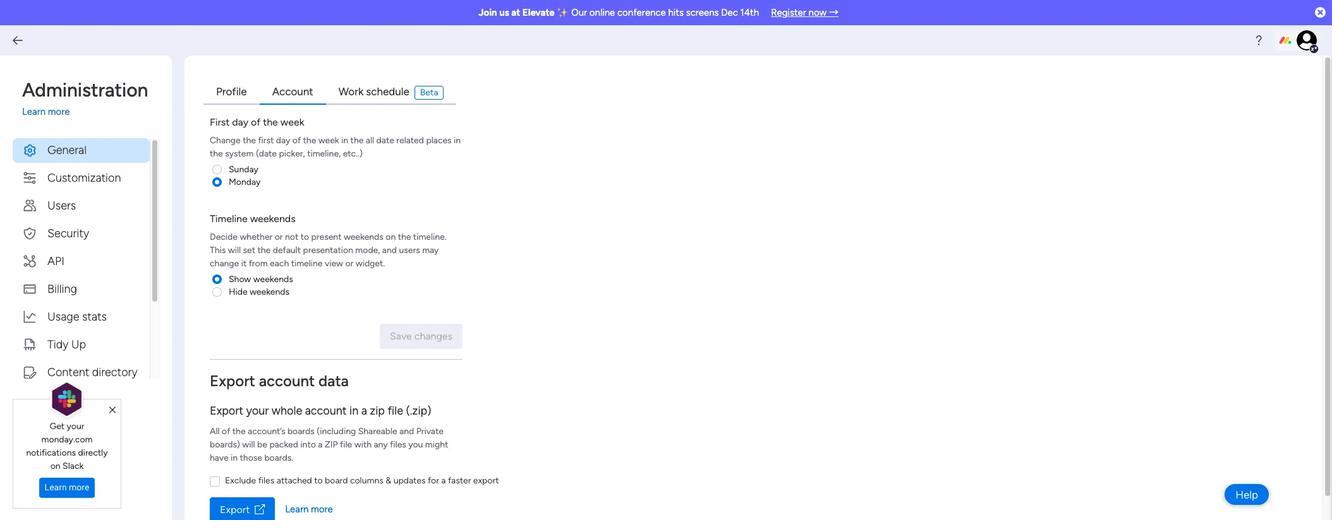 Task type: locate. For each thing, give the bounding box(es) containing it.
1 vertical spatial files
[[258, 476, 274, 486]]

1 horizontal spatial of
[[251, 116, 260, 128]]

present
[[311, 232, 342, 242]]

your up monday.com
[[67, 421, 84, 432]]

more down slack
[[69, 483, 89, 493]]

weekends
[[250, 213, 296, 225], [344, 232, 383, 242], [253, 274, 293, 285], [250, 287, 289, 297]]

1 vertical spatial more
[[69, 483, 89, 493]]

learn more link down administration
[[22, 105, 159, 119]]

more inside button
[[69, 483, 89, 493]]

will
[[228, 245, 241, 256], [242, 439, 255, 450]]

or left not
[[275, 232, 283, 242]]

customization
[[47, 171, 121, 185]]

2 vertical spatial of
[[222, 426, 230, 437]]

learn more link down attached
[[285, 503, 333, 517]]

help
[[1235, 489, 1258, 501]]

directory
[[92, 366, 137, 379]]

with
[[354, 439, 372, 450]]

our
[[571, 7, 587, 18]]

export for export account data
[[210, 372, 255, 390]]

this
[[210, 245, 226, 256]]

on inside decide whether or not to present weekends on the timeline. this will set the default presentation mode, and users may change it from each timeline view or widget.
[[386, 232, 396, 242]]

whether
[[240, 232, 273, 242]]

online
[[589, 7, 615, 18]]

0 vertical spatial more
[[48, 106, 70, 118]]

0 horizontal spatial learn more
[[45, 483, 89, 493]]

might
[[425, 439, 448, 450]]

1 vertical spatial or
[[345, 258, 353, 269]]

of inside the all of the account's boards (including shareable and private boards) will be packed into a zip file with any files you might have in those boards.
[[222, 426, 230, 437]]

1 vertical spatial and
[[399, 426, 414, 437]]

beta
[[420, 87, 438, 98]]

to right not
[[301, 232, 309, 242]]

for
[[428, 476, 439, 486]]

1 horizontal spatial or
[[345, 258, 353, 269]]

week up timeline,
[[318, 135, 339, 146]]

1 vertical spatial learn
[[45, 483, 67, 493]]

on left the timeline. on the left of page
[[386, 232, 396, 242]]

0 horizontal spatial a
[[318, 439, 323, 450]]

0 vertical spatial on
[[386, 232, 396, 242]]

1 horizontal spatial a
[[361, 404, 367, 418]]

learn down administration
[[22, 106, 46, 118]]

more down board
[[311, 504, 333, 516]]

presentation
[[303, 245, 353, 256]]

2 vertical spatial a
[[441, 476, 446, 486]]

work
[[338, 85, 363, 98]]

or right the view
[[345, 258, 353, 269]]

0 vertical spatial your
[[246, 404, 269, 418]]

boards.
[[264, 453, 293, 464]]

weekends for hide weekends
[[250, 287, 289, 297]]

1 vertical spatial will
[[242, 439, 255, 450]]

1 horizontal spatial week
[[318, 135, 339, 146]]

files right exclude
[[258, 476, 274, 486]]

of
[[251, 116, 260, 128], [292, 135, 301, 146], [222, 426, 230, 437]]

and inside the all of the account's boards (including shareable and private boards) will be packed into a zip file with any files you might have in those boards.
[[399, 426, 414, 437]]

on down notifications
[[50, 461, 60, 472]]

0 vertical spatial learn more
[[45, 483, 89, 493]]

faster
[[448, 476, 471, 486]]

1 horizontal spatial your
[[246, 404, 269, 418]]

files
[[390, 439, 406, 450], [258, 476, 274, 486]]

1 horizontal spatial on
[[386, 232, 396, 242]]

0 vertical spatial to
[[301, 232, 309, 242]]

your inside get your monday.com notifications directly on slack
[[67, 421, 84, 432]]

1 vertical spatial account
[[305, 404, 347, 418]]

1 vertical spatial file
[[340, 439, 352, 450]]

1 horizontal spatial to
[[314, 476, 323, 486]]

learn more down attached
[[285, 504, 333, 516]]

week down "account" link at the left top of page
[[280, 116, 304, 128]]

1 vertical spatial on
[[50, 461, 60, 472]]

(including
[[317, 426, 356, 437]]

1 horizontal spatial file
[[388, 404, 403, 418]]

0 vertical spatial files
[[390, 439, 406, 450]]

0 horizontal spatial day
[[232, 116, 248, 128]]

your for get
[[67, 421, 84, 432]]

export account data
[[210, 372, 349, 390]]

hits
[[668, 7, 684, 18]]

0 vertical spatial or
[[275, 232, 283, 242]]

0 horizontal spatial file
[[340, 439, 352, 450]]

your
[[246, 404, 269, 418], [67, 421, 84, 432]]

your for export
[[246, 404, 269, 418]]

1 horizontal spatial day
[[276, 135, 290, 146]]

week inside change the first day of the week in the all date related places in the system (date picker, timeline, etc..)
[[318, 135, 339, 146]]

weekends up whether
[[250, 213, 296, 225]]

private
[[416, 426, 444, 437]]

will inside the all of the account's boards (including shareable and private boards) will be packed into a zip file with any files you might have in those boards.
[[242, 439, 255, 450]]

weekends for timeline weekends
[[250, 213, 296, 225]]

1 vertical spatial week
[[318, 135, 339, 146]]

and left users
[[382, 245, 397, 256]]

board
[[325, 476, 348, 486]]

weekends down each
[[253, 274, 293, 285]]

0 vertical spatial a
[[361, 404, 367, 418]]

account up whole
[[259, 372, 315, 390]]

to left board
[[314, 476, 323, 486]]

of right all
[[222, 426, 230, 437]]

1 horizontal spatial learn more
[[285, 504, 333, 516]]

zip
[[370, 404, 385, 418]]

learn
[[22, 106, 46, 118], [45, 483, 67, 493], [285, 504, 309, 516]]

learn inside learn more button
[[45, 483, 67, 493]]

1 vertical spatial learn more link
[[285, 503, 333, 517]]

2 vertical spatial export
[[220, 504, 250, 516]]

on
[[386, 232, 396, 242], [50, 461, 60, 472]]

more down administration
[[48, 106, 70, 118]]

export your whole account in a zip file (.zip)
[[210, 404, 431, 418]]

0 vertical spatial week
[[280, 116, 304, 128]]

learn down slack
[[45, 483, 67, 493]]

1 vertical spatial a
[[318, 439, 323, 450]]

0 horizontal spatial of
[[222, 426, 230, 437]]

files right any
[[390, 439, 406, 450]]

change
[[210, 135, 241, 146]]

0 vertical spatial learn
[[22, 106, 46, 118]]

a
[[361, 404, 367, 418], [318, 439, 323, 450], [441, 476, 446, 486]]

0 horizontal spatial learn more link
[[22, 105, 159, 119]]

1 horizontal spatial files
[[390, 439, 406, 450]]

export
[[210, 372, 255, 390], [210, 404, 243, 418], [220, 504, 250, 516]]

account up (including on the bottom left
[[305, 404, 347, 418]]

boards
[[287, 426, 315, 437]]

each
[[270, 258, 289, 269]]

learn more down slack
[[45, 483, 89, 493]]

1 vertical spatial to
[[314, 476, 323, 486]]

2 horizontal spatial of
[[292, 135, 301, 146]]

will inside decide whether or not to present weekends on the timeline. this will set the default presentation mode, and users may change it from each timeline view or widget.
[[228, 245, 241, 256]]

week
[[280, 116, 304, 128], [318, 135, 339, 146]]

weekends up mode,
[[344, 232, 383, 242]]

day up picker,
[[276, 135, 290, 146]]

to
[[301, 232, 309, 242], [314, 476, 323, 486]]

dapulse x slim image
[[109, 405, 116, 416]]

0 horizontal spatial your
[[67, 421, 84, 432]]

1 horizontal spatial and
[[399, 426, 414, 437]]

0 horizontal spatial to
[[301, 232, 309, 242]]

learn more link
[[22, 105, 159, 119], [285, 503, 333, 517]]

attached
[[277, 476, 312, 486]]

in right places
[[454, 135, 461, 146]]

0 horizontal spatial on
[[50, 461, 60, 472]]

of up picker,
[[292, 135, 301, 146]]

monday.com
[[41, 435, 93, 445]]

register
[[771, 7, 806, 18]]

jacob simon image
[[1297, 30, 1317, 51]]

etc..)
[[343, 148, 363, 159]]

your up account's
[[246, 404, 269, 418]]

weekends down show weekends
[[250, 287, 289, 297]]

will left "set" on the left top of page
[[228, 245, 241, 256]]

date
[[376, 135, 394, 146]]

1 horizontal spatial learn more link
[[285, 503, 333, 517]]

may
[[422, 245, 439, 256]]

help button
[[1225, 485, 1269, 506]]

in right have on the left
[[231, 453, 238, 464]]

show weekends
[[229, 274, 293, 285]]

now
[[809, 7, 827, 18]]

timeline.
[[413, 232, 447, 242]]

day right first
[[232, 116, 248, 128]]

api
[[47, 254, 64, 268]]

in left zip
[[350, 404, 358, 418]]

and up you
[[399, 426, 414, 437]]

notifications
[[26, 448, 76, 459]]

packed
[[269, 439, 298, 450]]

0 vertical spatial account
[[259, 372, 315, 390]]

2 horizontal spatial a
[[441, 476, 446, 486]]

decide
[[210, 232, 238, 242]]

0 vertical spatial and
[[382, 245, 397, 256]]

file
[[388, 404, 403, 418], [340, 439, 352, 450]]

in up etc..)
[[341, 135, 348, 146]]

export
[[473, 476, 499, 486]]

more
[[48, 106, 70, 118], [69, 483, 89, 493], [311, 504, 333, 516]]

account link
[[259, 81, 326, 105]]

learn down attached
[[285, 504, 309, 516]]

conference
[[617, 7, 666, 18]]

monday
[[229, 177, 261, 187]]

1 vertical spatial your
[[67, 421, 84, 432]]

1 vertical spatial day
[[276, 135, 290, 146]]

exclude files attached to board columns & updates for a faster export
[[225, 476, 499, 486]]

files inside the all of the account's boards (including shareable and private boards) will be packed into a zip file with any files you might have in those boards.
[[390, 439, 406, 450]]

billing button
[[13, 277, 150, 302]]

of inside change the first day of the week in the all date related places in the system (date picker, timeline, etc..)
[[292, 135, 301, 146]]

tidy
[[47, 338, 68, 352]]

usage stats
[[47, 310, 107, 324]]

0 horizontal spatial and
[[382, 245, 397, 256]]

from
[[249, 258, 268, 269]]

hide weekends
[[229, 287, 289, 297]]

users
[[47, 199, 76, 213]]

0 horizontal spatial will
[[228, 245, 241, 256]]

the up boards)
[[232, 426, 246, 437]]

0 vertical spatial export
[[210, 372, 255, 390]]

learn more inside button
[[45, 483, 89, 493]]

will up those
[[242, 439, 255, 450]]

file inside the all of the account's boards (including shareable and private boards) will be packed into a zip file with any files you might have in those boards.
[[340, 439, 352, 450]]

of up the first
[[251, 116, 260, 128]]

export inside button
[[220, 504, 250, 516]]

1 vertical spatial export
[[210, 404, 243, 418]]

0 horizontal spatial week
[[280, 116, 304, 128]]

you
[[408, 439, 423, 450]]

0 vertical spatial file
[[388, 404, 403, 418]]

in
[[341, 135, 348, 146], [454, 135, 461, 146], [350, 404, 358, 418], [231, 453, 238, 464]]

1 vertical spatial of
[[292, 135, 301, 146]]

1 vertical spatial learn more
[[285, 504, 333, 516]]

first
[[258, 135, 274, 146]]

directly
[[78, 448, 108, 459]]

profile
[[216, 85, 247, 98]]

1 horizontal spatial will
[[242, 439, 255, 450]]

0 vertical spatial will
[[228, 245, 241, 256]]



Task type: describe. For each thing, give the bounding box(es) containing it.
and inside decide whether or not to present weekends on the timeline. this will set the default presentation mode, and users may change it from each timeline view or widget.
[[382, 245, 397, 256]]

export for export your whole account in a zip file (.zip)
[[210, 404, 243, 418]]

default
[[273, 245, 301, 256]]

on inside get your monday.com notifications directly on slack
[[50, 461, 60, 472]]

content directory button
[[13, 361, 150, 385]]

exclude
[[225, 476, 256, 486]]

updates
[[393, 476, 426, 486]]

set
[[243, 245, 255, 256]]

api button
[[13, 249, 150, 274]]

join
[[478, 7, 497, 18]]

help image
[[1252, 34, 1265, 47]]

0 vertical spatial day
[[232, 116, 248, 128]]

those
[[240, 453, 262, 464]]

export button
[[210, 498, 275, 521]]

the up users
[[398, 232, 411, 242]]

tidy up button
[[13, 333, 150, 357]]

0 vertical spatial learn more link
[[22, 105, 159, 119]]

0 horizontal spatial files
[[258, 476, 274, 486]]

join us at elevate ✨ our online conference hits screens dec 14th
[[478, 7, 759, 18]]

decide whether or not to present weekends on the timeline. this will set the default presentation mode, and users may change it from each timeline view or widget.
[[210, 232, 447, 269]]

mode,
[[355, 245, 380, 256]]

picker,
[[279, 148, 305, 159]]

us
[[499, 7, 509, 18]]

general
[[47, 143, 87, 157]]

0 vertical spatial of
[[251, 116, 260, 128]]

whole
[[272, 404, 302, 418]]

schedule
[[366, 85, 409, 98]]

users button
[[13, 194, 150, 218]]

dec
[[721, 7, 738, 18]]

learn inside the administration learn more
[[22, 106, 46, 118]]

tidy up
[[47, 338, 86, 352]]

slack
[[63, 461, 84, 472]]

the up timeline,
[[303, 135, 316, 146]]

change
[[210, 258, 239, 269]]

stats
[[82, 310, 107, 324]]

any
[[374, 439, 388, 450]]

the up from
[[258, 245, 271, 256]]

security button
[[13, 221, 150, 246]]

back to workspace image
[[11, 34, 24, 47]]

the up the first
[[263, 116, 278, 128]]

have
[[210, 453, 229, 464]]

widget.
[[356, 258, 385, 269]]

export for export
[[220, 504, 250, 516]]

general button
[[13, 138, 150, 163]]

the inside the all of the account's boards (including shareable and private boards) will be packed into a zip file with any files you might have in those boards.
[[232, 426, 246, 437]]

the down change
[[210, 148, 223, 159]]

to inside decide whether or not to present weekends on the timeline. this will set the default presentation mode, and users may change it from each timeline view or widget.
[[301, 232, 309, 242]]

zip
[[325, 439, 338, 450]]

weekends for show weekends
[[253, 274, 293, 285]]

account's
[[248, 426, 285, 437]]

a inside the all of the account's boards (including shareable and private boards) will be packed into a zip file with any files you might have in those boards.
[[318, 439, 323, 450]]

timeline
[[210, 213, 248, 225]]

timeline,
[[307, 148, 341, 159]]

14th
[[740, 7, 759, 18]]

not
[[285, 232, 298, 242]]

weekends inside decide whether or not to present weekends on the timeline. this will set the default presentation mode, and users may change it from each timeline view or widget.
[[344, 232, 383, 242]]

more inside the administration learn more
[[48, 106, 70, 118]]

view
[[325, 258, 343, 269]]

get
[[50, 421, 65, 432]]

customization button
[[13, 166, 150, 191]]

day inside change the first day of the week in the all date related places in the system (date picker, timeline, etc..)
[[276, 135, 290, 146]]

(date
[[256, 148, 277, 159]]

boards)
[[210, 439, 240, 450]]

security
[[47, 227, 89, 240]]

register now →
[[771, 7, 838, 18]]

billing
[[47, 282, 77, 296]]

first
[[210, 116, 230, 128]]

account
[[272, 85, 313, 98]]

places
[[426, 135, 452, 146]]

content directory
[[47, 366, 137, 379]]

profile link
[[203, 81, 259, 105]]

0 horizontal spatial or
[[275, 232, 283, 242]]

the left all at top
[[350, 135, 364, 146]]

2 vertical spatial learn
[[285, 504, 309, 516]]

usage
[[47, 310, 79, 324]]

change the first day of the week in the all date related places in the system (date picker, timeline, etc..)
[[210, 135, 461, 159]]

data
[[318, 372, 349, 390]]

all
[[366, 135, 374, 146]]

elevate
[[522, 7, 555, 18]]

timeline
[[291, 258, 323, 269]]

register now → link
[[771, 7, 838, 18]]

learn more button
[[39, 478, 95, 499]]

sunday
[[229, 164, 258, 175]]

timeline weekends
[[210, 213, 296, 225]]

screens
[[686, 7, 719, 18]]

usage stats button
[[13, 305, 150, 330]]

administration
[[22, 79, 148, 102]]

the up system
[[243, 135, 256, 146]]

✨
[[557, 7, 569, 18]]

be
[[257, 439, 267, 450]]

2 vertical spatial more
[[311, 504, 333, 516]]

&
[[386, 476, 391, 486]]

v2 export image
[[255, 505, 265, 516]]

into
[[300, 439, 316, 450]]

related
[[396, 135, 424, 146]]

all
[[210, 426, 220, 437]]

content
[[47, 366, 89, 379]]

up
[[71, 338, 86, 352]]

system
[[225, 148, 254, 159]]

in inside the all of the account's boards (including shareable and private boards) will be packed into a zip file with any files you might have in those boards.
[[231, 453, 238, 464]]

→
[[829, 7, 838, 18]]



Task type: vqa. For each thing, say whether or not it's contained in the screenshot.
bottom account
yes



